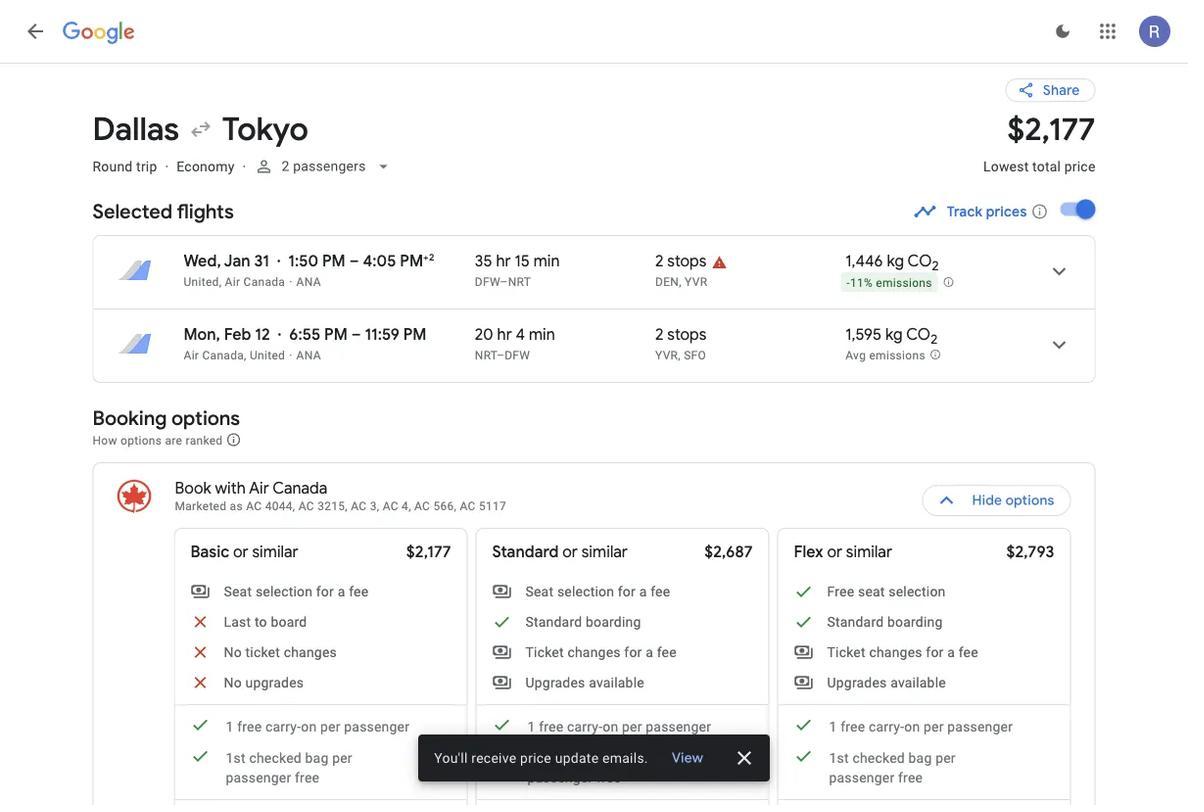 Task type: describe. For each thing, give the bounding box(es) containing it.
checked for basic or similar
[[249, 750, 302, 766]]

1 free carry-on per passenger for basic or similar
[[226, 718, 410, 735]]

nrt inside 20 hr 4 min nrt – dfw
[[475, 349, 497, 362]]

total
[[1033, 158, 1061, 174]]

with
[[215, 479, 246, 499]]

first checked bag per passenger is free element for basic or similar
[[191, 746, 420, 788]]

1 changes from the left
[[284, 644, 337, 660]]

to
[[255, 614, 267, 630]]

on for basic or similar
[[301, 718, 317, 735]]

dallas
[[93, 109, 179, 149]]

update
[[555, 750, 599, 766]]

1 2 stops flight. element from the top
[[655, 251, 707, 274]]

united
[[250, 349, 285, 362]]

12
[[255, 325, 270, 345]]

1st checked bag per passenger free for flex or similar
[[829, 750, 956, 786]]

1,446 kg co 2
[[846, 251, 939, 274]]

2 for 2 stops yvr , sfo
[[655, 325, 664, 345]]

learn more about booking options image
[[226, 432, 242, 448]]

Arrival time: 4:05 PM on  Friday, February 2. text field
[[363, 251, 434, 271]]

changes for flex or similar
[[869, 644, 922, 660]]

1,446
[[846, 251, 883, 271]]

seat selection for a fee for basic or similar
[[224, 583, 369, 599]]

selection for basic or similar
[[256, 583, 313, 599]]

air canada, united
[[184, 349, 285, 362]]

yvr for ,
[[685, 275, 708, 289]]

35 hr 15 min dfw – nrt
[[475, 251, 560, 289]]

receive
[[471, 750, 517, 766]]

standard down 5117
[[492, 542, 559, 562]]

or for basic
[[233, 542, 248, 562]]

as
[[230, 500, 243, 513]]

kg for 1,595
[[885, 325, 903, 345]]

ticket
[[245, 644, 280, 660]]

track
[[947, 203, 983, 220]]

layover (1 of 2) is a 57 min layover at denver international airport in denver. layover (2 of 2) is a 18 hr 57 min overnight layover at vancouver international airport in vancouver. element
[[655, 274, 836, 290]]

canada,
[[202, 349, 247, 362]]

1 free carry-on per passenger for standard or similar
[[527, 718, 711, 735]]

bag for basic or similar
[[305, 750, 329, 766]]

– inside 35 hr 15 min dfw – nrt
[[500, 275, 508, 289]]

hide options button
[[922, 477, 1071, 524]]

options for booking
[[172, 406, 240, 431]]

1,595 kg co 2
[[846, 325, 938, 347]]

available for standard or similar
[[589, 674, 644, 691]]

seat
[[858, 583, 885, 599]]

upgrades available for flex or similar
[[827, 674, 946, 691]]

2 passengers
[[281, 158, 366, 174]]

5 ac from the left
[[414, 500, 430, 513]]

2 inside 1,446 kg co 2
[[932, 257, 939, 274]]

4 ac from the left
[[383, 500, 398, 513]]

ticket for standard
[[526, 644, 564, 660]]

economy
[[177, 158, 235, 174]]

2 stops
[[655, 251, 707, 271]]

3,
[[370, 500, 379, 513]]

$2,793
[[1006, 542, 1054, 562]]

or for standard
[[563, 542, 578, 562]]

pm right 4:05
[[400, 251, 423, 271]]

emails.
[[602, 750, 648, 766]]

6:55
[[289, 325, 321, 345]]

share
[[1043, 81, 1080, 99]]

pm right 1:50
[[322, 251, 346, 271]]

mon,
[[184, 325, 220, 345]]

last
[[224, 614, 251, 630]]

checked for standard or similar
[[551, 750, 603, 766]]

changes for standard or similar
[[568, 644, 621, 660]]

upgrades
[[245, 674, 304, 691]]

2 passengers button
[[246, 143, 401, 190]]

ticket for flex
[[827, 644, 866, 660]]

5117
[[479, 500, 507, 513]]

no for no upgrades
[[224, 674, 242, 691]]

trip
[[136, 158, 157, 174]]

similar for standard or similar
[[582, 542, 628, 562]]

free seat selection
[[827, 583, 946, 599]]

35
[[475, 251, 492, 271]]

total duration 35 hr 15 min. element
[[475, 251, 655, 274]]

first checked bag per passenger is free element for flex or similar
[[794, 746, 1023, 788]]

pm right 11:59
[[403, 325, 427, 345]]

$2,177 lowest total price
[[983, 109, 1096, 174]]

upgrades available for standard or similar
[[526, 674, 644, 691]]

hide options
[[972, 492, 1054, 509]]

seat for basic
[[224, 583, 252, 599]]

11:59
[[365, 325, 400, 345]]

view status
[[418, 735, 770, 782]]

nrt inside 35 hr 15 min dfw – nrt
[[508, 275, 531, 289]]

1 ac from the left
[[246, 500, 262, 513]]

return flight on monday, february 12. leaves narita international airport at 6:55 pm on monday, february 12 and arrives at dallas/fort worth international airport at 11:59 pm on monday, february 12. element
[[184, 325, 427, 345]]

flights
[[177, 199, 234, 224]]

2 2 stops flight. element from the top
[[655, 325, 707, 348]]

1 free carry-on per passenger for flex or similar
[[829, 718, 1013, 735]]

4
[[516, 325, 525, 345]]

sfo
[[684, 349, 706, 362]]

min for 20 hr 4 min
[[529, 325, 555, 345]]

main content containing dallas
[[93, 63, 1109, 805]]

1st for standard
[[527, 750, 547, 766]]

1 vertical spatial emissions
[[869, 348, 926, 362]]

standard for standard
[[526, 614, 582, 630]]

no ticket changes
[[224, 644, 337, 660]]

air inside book with air canada marketed as ac 4044, ac 3215, ac 3, ac 4, ac 566, ac 5117
[[249, 479, 269, 499]]

4,
[[402, 500, 411, 513]]

$2,687
[[705, 542, 753, 562]]

$2,177 for $2,177
[[406, 542, 451, 562]]

20
[[475, 325, 493, 345]]

view
[[672, 749, 703, 767]]

15
[[515, 251, 530, 271]]

avg emissions
[[846, 348, 926, 362]]

book
[[175, 479, 211, 499]]

 image for 12
[[278, 325, 281, 345]]

1,595
[[846, 325, 882, 345]]

-
[[847, 276, 850, 290]]

hr for 35
[[496, 251, 511, 271]]

flex or similar
[[794, 542, 892, 562]]

1 horizontal spatial air
[[225, 275, 240, 289]]

ticket changes for a fee for standard or similar
[[526, 644, 677, 660]]

co for 1,595 kg co
[[906, 325, 931, 345]]

loading results progress bar
[[0, 63, 1188, 67]]

min for 35 hr 15 min
[[534, 251, 560, 271]]

lowest
[[983, 158, 1029, 174]]

1:50
[[288, 251, 319, 271]]

layover (1 of 2) is a 2 hr 30 min layover at vancouver international airport in vancouver. layover (2 of 2) is a 2 hr 50 min layover at san francisco international airport in san francisco. element
[[655, 348, 836, 363]]

1:50 pm – 4:05 pm +2
[[288, 251, 434, 271]]

hr for 20
[[497, 325, 512, 345]]

dfw inside 20 hr 4 min nrt – dfw
[[505, 349, 530, 362]]

$2,177 for $2,177 lowest total price
[[1007, 109, 1096, 149]]

0 vertical spatial emissions
[[876, 276, 932, 290]]

united,
[[184, 275, 222, 289]]

mon, feb 12
[[184, 325, 270, 345]]

selected
[[93, 199, 173, 224]]

4044,
[[265, 500, 295, 513]]

2 stops yvr , sfo
[[655, 325, 707, 362]]

track prices
[[947, 203, 1027, 220]]

round
[[93, 158, 133, 174]]

ana for 6:55
[[296, 349, 321, 362]]

ana for 1:50
[[296, 275, 321, 289]]

similar for flex or similar
[[846, 542, 892, 562]]

selected flights
[[93, 199, 234, 224]]

change appearance image
[[1039, 8, 1086, 55]]

booking options
[[93, 406, 240, 431]]

book with air canada marketed as ac 4044, ac 3215, ac 3, ac 4, ac 566, ac 5117
[[175, 479, 507, 513]]

3 selection from the left
[[889, 583, 946, 599]]

are
[[165, 433, 182, 447]]

flight details. departing flight on wednesday, january 31. leaves dallas/fort worth international airport at 1:50 pm on wednesday, january 31 and arrives at narita international airport at 4:05 pm on friday, february 2. image
[[1036, 248, 1083, 295]]

bag for standard or similar
[[607, 750, 630, 766]]

none text field containing $2,177
[[983, 109, 1096, 192]]

ranked
[[186, 433, 223, 447]]



Task type: locate. For each thing, give the bounding box(es) containing it.
hr left 4
[[497, 325, 512, 345]]

2 stops flight. element up sfo
[[655, 325, 707, 348]]

1 standard boarding from the left
[[526, 614, 641, 630]]

0 vertical spatial price
[[1065, 158, 1096, 174]]

1st
[[226, 750, 246, 766], [527, 750, 547, 766], [829, 750, 849, 766]]

1 1 free carry-on per passenger from the left
[[226, 718, 410, 735]]

31
[[254, 251, 269, 271]]

1 vertical spatial nrt
[[475, 349, 497, 362]]

0 vertical spatial min
[[534, 251, 560, 271]]

options for how
[[121, 433, 162, 447]]

2 selection from the left
[[557, 583, 614, 599]]

0 horizontal spatial options
[[121, 433, 162, 447]]

stops inside 2 stops yvr , sfo
[[667, 325, 707, 345]]

3215,
[[318, 500, 348, 513]]

2 upgrades available from the left
[[827, 674, 946, 691]]

dfw inside 35 hr 15 min dfw – nrt
[[475, 275, 500, 289]]

2 ana from the top
[[296, 349, 321, 362]]

available for flex or similar
[[891, 674, 946, 691]]

1 horizontal spatial first checked bag per passenger is free element
[[492, 746, 721, 788]]

, inside 2 stops yvr , sfo
[[678, 349, 681, 362]]

canada inside book with air canada marketed as ac 4044, ac 3215, ac 3, ac 4, ac 566, ac 5117
[[273, 479, 327, 499]]

options
[[172, 406, 240, 431], [121, 433, 162, 447], [1006, 492, 1054, 509]]

0 vertical spatial options
[[172, 406, 240, 431]]

2 horizontal spatial selection
[[889, 583, 946, 599]]

passengers
[[293, 158, 366, 174]]

$2,177 down 566,
[[406, 542, 451, 562]]

2 horizontal spatial similar
[[846, 542, 892, 562]]

1 boarding from the left
[[586, 614, 641, 630]]

1 upgrades available from the left
[[526, 674, 644, 691]]

0 horizontal spatial nrt
[[475, 349, 497, 362]]

2 checked from the left
[[551, 750, 603, 766]]

departing flight on wednesday, january 31. leaves dallas/fort worth international airport at 1:50 pm on wednesday, january 31 and arrives at narita international airport at 4:05 pm on friday, february 2. element
[[184, 251, 434, 271]]

2 on from the left
[[603, 718, 618, 735]]

round trip
[[93, 158, 157, 174]]

seat selection for a fee up board
[[224, 583, 369, 599]]

options down booking
[[121, 433, 162, 447]]

air up 4044,
[[249, 479, 269, 499]]

list
[[94, 236, 1095, 382]]

seat for standard
[[526, 583, 554, 599]]

1st checked bag per passenger free
[[226, 750, 352, 786], [527, 750, 654, 786], [829, 750, 956, 786]]

,
[[679, 275, 682, 289], [678, 349, 681, 362]]

0 horizontal spatial available
[[589, 674, 644, 691]]

1 horizontal spatial upgrades
[[827, 674, 887, 691]]

2 horizontal spatial changes
[[869, 644, 922, 660]]

0 horizontal spatial selection
[[256, 583, 313, 599]]

upgrades available up update
[[526, 674, 644, 691]]

first checked bag per passenger is free element for standard or similar
[[492, 746, 721, 788]]

None text field
[[983, 109, 1096, 192]]

available up "emails."
[[589, 674, 644, 691]]

2 up -11% emissions at the top right of page
[[932, 257, 939, 274]]

standard down standard or similar
[[526, 614, 582, 630]]

2 boarding from the left
[[887, 614, 943, 630]]

1 horizontal spatial boarding
[[887, 614, 943, 630]]

1 vertical spatial kg
[[885, 325, 903, 345]]

Departure time: 6:55 PM. text field
[[289, 325, 348, 345]]

0 horizontal spatial standard boarding
[[526, 614, 641, 630]]

you'll receive price update emails.
[[434, 750, 648, 766]]

0 horizontal spatial seat
[[224, 583, 252, 599]]

6:55 pm – 11:59 pm
[[289, 325, 427, 345]]

2 horizontal spatial air
[[249, 479, 269, 499]]

1st for basic
[[226, 750, 246, 766]]

0 vertical spatial kg
[[887, 251, 904, 271]]

0 vertical spatial ,
[[679, 275, 682, 289]]

ana down return flight on monday, february 12. leaves narita international airport at 6:55 pm on monday, february 12 and arrives at dallas/fort worth international airport at 11:59 pm on monday, february 12. element
[[296, 349, 321, 362]]

0 horizontal spatial boarding
[[586, 614, 641, 630]]

 image right 12 on the left of the page
[[278, 325, 281, 345]]

ac right 4044,
[[298, 500, 314, 513]]

learn more about tracked prices image
[[1031, 203, 1049, 220]]

learn more about booking options element
[[226, 429, 242, 451]]

no
[[224, 644, 242, 660], [224, 674, 242, 691]]

1 vertical spatial dfw
[[505, 349, 530, 362]]

2 ticket from the left
[[827, 644, 866, 660]]

price
[[1065, 158, 1096, 174], [520, 750, 552, 766]]

1 horizontal spatial nrt
[[508, 275, 531, 289]]

4:05
[[363, 251, 396, 271]]

boarding down standard or similar
[[586, 614, 641, 630]]

1 1 from the left
[[226, 718, 234, 735]]

0 vertical spatial air
[[225, 275, 240, 289]]

 image
[[242, 158, 246, 174], [277, 252, 280, 271], [278, 325, 281, 345]]

2 1st from the left
[[527, 750, 547, 766]]

0 vertical spatial ana
[[296, 275, 321, 289]]

co up -11% emissions at the top right of page
[[908, 251, 932, 271]]

price right total
[[1065, 158, 1096, 174]]

–
[[349, 251, 359, 271], [500, 275, 508, 289], [351, 325, 361, 345], [497, 349, 505, 362]]

3 1st checked bag per passenger free from the left
[[829, 750, 956, 786]]

 image right economy at top left
[[242, 158, 246, 174]]

wed,
[[184, 251, 221, 271]]

3 first checked bag per passenger is free element from the left
[[794, 746, 1023, 788]]

price inside $2,177 lowest total price
[[1065, 158, 1096, 174]]

kg up avg emissions
[[885, 325, 903, 345]]

min right 15 at the top of the page
[[534, 251, 560, 271]]

3 bag from the left
[[909, 750, 932, 766]]

min inside 35 hr 15 min dfw – nrt
[[534, 251, 560, 271]]

1 for flex
[[829, 718, 837, 735]]

2 inside 2 stops flight. element
[[655, 251, 664, 271]]

2 no from the top
[[224, 674, 242, 691]]

available
[[589, 674, 644, 691], [891, 674, 946, 691]]

2 up den
[[655, 251, 664, 271]]

1 horizontal spatial 1 free carry-on per passenger
[[527, 718, 711, 735]]

2 changes from the left
[[568, 644, 621, 660]]

2
[[281, 158, 289, 174], [655, 251, 664, 271], [932, 257, 939, 274], [655, 325, 664, 345], [931, 331, 938, 347]]

0 horizontal spatial on
[[301, 718, 317, 735]]

carry- for basic or similar
[[265, 718, 301, 735]]

hr inside 35 hr 15 min dfw – nrt
[[496, 251, 511, 271]]

ac right 3, at the bottom of page
[[383, 500, 398, 513]]

1 horizontal spatial 1st
[[527, 750, 547, 766]]

2 standard boarding from the left
[[827, 614, 943, 630]]

go back image
[[24, 20, 47, 43]]

list containing wed, jan 31
[[94, 236, 1095, 382]]

0 vertical spatial 2 stops flight. element
[[655, 251, 707, 274]]

1 ana from the top
[[296, 275, 321, 289]]

0 vertical spatial dfw
[[475, 275, 500, 289]]

3 on from the left
[[904, 718, 920, 735]]

1 horizontal spatial seat
[[526, 583, 554, 599]]

yvr left sfo
[[655, 349, 678, 362]]

0 horizontal spatial similar
[[252, 542, 298, 562]]

standard down free
[[827, 614, 884, 630]]

how
[[93, 433, 117, 447]]

3 checked from the left
[[853, 750, 905, 766]]

1 horizontal spatial checked
[[551, 750, 603, 766]]

2 stops flight. element
[[655, 251, 707, 274], [655, 325, 707, 348]]

0 vertical spatial co
[[908, 251, 932, 271]]

flex
[[794, 542, 823, 562]]

ticket changes for a fee for flex or similar
[[827, 644, 978, 660]]

min inside 20 hr 4 min nrt – dfw
[[529, 325, 555, 345]]

0 horizontal spatial carry-
[[265, 718, 301, 735]]

2 horizontal spatial 1st checked bag per passenger free
[[829, 750, 956, 786]]

tokyo
[[222, 109, 308, 149]]

kg inside 1,595 kg co 2
[[885, 325, 903, 345]]

0 horizontal spatial ticket
[[526, 644, 564, 660]]

upgrades for flex
[[827, 674, 887, 691]]

stops up sfo
[[667, 325, 707, 345]]

ticket
[[526, 644, 564, 660], [827, 644, 866, 660]]

1 ticket from the left
[[526, 644, 564, 660]]

2 ticket changes for a fee from the left
[[827, 644, 978, 660]]

selection
[[256, 583, 313, 599], [557, 583, 614, 599], [889, 583, 946, 599]]

1 vertical spatial air
[[184, 349, 199, 362]]

first checked bag per passenger is free element
[[191, 746, 420, 788], [492, 746, 721, 788], [794, 746, 1023, 788]]

11%
[[850, 276, 873, 290]]

standard or similar
[[492, 542, 628, 562]]

0 horizontal spatial 1 free carry-on per passenger
[[226, 718, 410, 735]]

available down the 'free seat selection'
[[891, 674, 946, 691]]

1 horizontal spatial on
[[603, 718, 618, 735]]

feb
[[224, 325, 251, 345]]

1 horizontal spatial ticket changes for a fee
[[827, 644, 978, 660]]

, inside layover (1 of 2) is a 57 min layover at denver international airport in denver. layover (2 of 2) is a 18 hr 57 min overnight layover at vancouver international airport in vancouver. element
[[679, 275, 682, 289]]

0 horizontal spatial ticket changes for a fee
[[526, 644, 677, 660]]

1
[[226, 718, 234, 735], [527, 718, 535, 735], [829, 718, 837, 735]]

bag for flex or similar
[[909, 750, 932, 766]]

upgrades up you'll receive price update emails.
[[526, 674, 585, 691]]

0 horizontal spatial upgrades available
[[526, 674, 644, 691]]

ana down departing flight on wednesday, january 31. leaves dallas/fort worth international airport at 1:50 pm on wednesday, january 31 and arrives at narita international airport at 4:05 pm on friday, february 2. element
[[296, 275, 321, 289]]

jan
[[224, 251, 250, 271]]

0 vertical spatial hr
[[496, 251, 511, 271]]

2 1st checked bag per passenger free from the left
[[527, 750, 654, 786]]

hr left 15 at the top of the page
[[496, 251, 511, 271]]

air down jan
[[225, 275, 240, 289]]

seat up last
[[224, 583, 252, 599]]

3 1 free carry-on per passenger from the left
[[829, 718, 1013, 735]]

1 upgrades from the left
[[526, 674, 585, 691]]

0 vertical spatial stops
[[667, 251, 707, 271]]

1 horizontal spatial dfw
[[505, 349, 530, 362]]

boarding
[[586, 614, 641, 630], [887, 614, 943, 630]]

2 horizontal spatial carry-
[[869, 718, 904, 735]]

1 checked from the left
[[249, 750, 302, 766]]

2 inside 2 passengers popup button
[[281, 158, 289, 174]]

2 bag from the left
[[607, 750, 630, 766]]

options right "hide"
[[1006, 492, 1054, 509]]

1 for standard
[[527, 718, 535, 735]]

stops for 2 stops
[[667, 251, 707, 271]]

2 upgrades from the left
[[827, 674, 887, 691]]

flight details. return flight on monday, february 12. leaves narita international airport at 6:55 pm on monday, february 12 and arrives at dallas/fort worth international airport at 11:59 pm on monday, february 12. image
[[1036, 321, 1083, 368]]

last to board
[[224, 614, 307, 630]]

1 ticket changes for a fee from the left
[[526, 644, 677, 660]]

566,
[[433, 500, 457, 513]]

1 vertical spatial min
[[529, 325, 555, 345]]

upgrades down the seat
[[827, 674, 887, 691]]

view button
[[656, 741, 719, 776]]

bag
[[305, 750, 329, 766], [607, 750, 630, 766], [909, 750, 932, 766]]

– inside 20 hr 4 min nrt – dfw
[[497, 349, 505, 362]]

2 horizontal spatial 1 free carry-on per passenger
[[829, 718, 1013, 735]]

co inside 1,595 kg co 2
[[906, 325, 931, 345]]

no upgrades
[[224, 674, 304, 691]]

checked for flex or similar
[[853, 750, 905, 766]]

yvr for stops
[[655, 349, 678, 362]]

hr
[[496, 251, 511, 271], [497, 325, 512, 345]]

similar for basic or similar
[[252, 542, 298, 562]]

no for no ticket changes
[[224, 644, 242, 660]]

dfw down 4
[[505, 349, 530, 362]]

0 horizontal spatial air
[[184, 349, 199, 362]]

1 horizontal spatial seat selection for a fee
[[526, 583, 670, 599]]

1 vertical spatial canada
[[273, 479, 327, 499]]

wed, jan 31
[[184, 251, 269, 271]]

canada down 31
[[243, 275, 285, 289]]

kg inside 1,446 kg co 2
[[887, 251, 904, 271]]

2 horizontal spatial on
[[904, 718, 920, 735]]

upgrades available down the 'free seat selection'
[[827, 674, 946, 691]]

1 horizontal spatial upgrades available
[[827, 674, 946, 691]]

2177 us dollars element
[[1007, 109, 1096, 149]]

1 horizontal spatial 1st checked bag per passenger free
[[527, 750, 654, 786]]

co inside 1,446 kg co 2
[[908, 251, 932, 271]]

1 for basic
[[226, 718, 234, 735]]

share button
[[1006, 78, 1096, 102]]

0 vertical spatial nrt
[[508, 275, 531, 289]]

or for flex
[[827, 542, 842, 562]]

seat
[[224, 583, 252, 599], [526, 583, 554, 599]]

Departure time: 1:50 PM. text field
[[288, 251, 346, 271]]

no left upgrades
[[224, 674, 242, 691]]

+2
[[423, 251, 434, 263]]

0 horizontal spatial upgrades
[[526, 674, 585, 691]]

Dallas to Tokyo and back text field
[[93, 109, 960, 149]]

kg
[[887, 251, 904, 271], [885, 325, 903, 345]]

-11% emissions
[[847, 276, 932, 290]]

1 horizontal spatial 1
[[527, 718, 535, 735]]

2 inside 1,595 kg co 2
[[931, 331, 938, 347]]

on for standard or similar
[[603, 718, 618, 735]]

you'll
[[434, 750, 468, 766]]

1 no from the top
[[224, 644, 242, 660]]

 image inside return flight on monday, february 12. leaves narita international airport at 6:55 pm on monday, february 12 and arrives at dallas/fort worth international airport at 11:59 pm on monday, february 12. element
[[278, 325, 281, 345]]

1 vertical spatial ,
[[678, 349, 681, 362]]

1 similar from the left
[[252, 542, 298, 562]]

1 horizontal spatial yvr
[[685, 275, 708, 289]]

1 horizontal spatial similar
[[582, 542, 628, 562]]

2 ac from the left
[[298, 500, 314, 513]]

co for 1,446 kg co
[[908, 251, 932, 271]]

0 vertical spatial no
[[224, 644, 242, 660]]

3 or from the left
[[827, 542, 842, 562]]

standard boarding down standard or similar
[[526, 614, 641, 630]]

1 selection from the left
[[256, 583, 313, 599]]

2 horizontal spatial 1st
[[829, 750, 849, 766]]

1 horizontal spatial carry-
[[567, 718, 603, 735]]

marketed
[[175, 500, 227, 513]]

united, air canada
[[184, 275, 285, 289]]

1 seat selection for a fee from the left
[[224, 583, 369, 599]]

price left update
[[520, 750, 552, 766]]

2 horizontal spatial options
[[1006, 492, 1054, 509]]

standard boarding for flex or similar
[[827, 614, 943, 630]]

0 vertical spatial  image
[[242, 158, 246, 174]]

, left sfo
[[678, 349, 681, 362]]

nrt down 15 at the top of the page
[[508, 275, 531, 289]]

upgrades available
[[526, 674, 644, 691], [827, 674, 946, 691]]

boarding down the 'free seat selection'
[[887, 614, 943, 630]]

0 vertical spatial yvr
[[685, 275, 708, 289]]

$2,177 inside $2,177 lowest total price
[[1007, 109, 1096, 149]]

a
[[338, 583, 345, 599], [639, 583, 647, 599], [646, 644, 653, 660], [947, 644, 955, 660]]

2 first checked bag per passenger is free element from the left
[[492, 746, 721, 788]]

Arrival time: 11:59 PM. text field
[[365, 325, 427, 345]]

selection down standard or similar
[[557, 583, 614, 599]]

1 vertical spatial $2,177
[[406, 542, 451, 562]]

selection for standard or similar
[[557, 583, 614, 599]]

3 carry- from the left
[[869, 718, 904, 735]]

stops up den , yvr
[[667, 251, 707, 271]]

avg
[[846, 348, 866, 362]]

prices
[[986, 203, 1027, 220]]

no left ticket
[[224, 644, 242, 660]]

nrt down 20 in the left top of the page
[[475, 349, 497, 362]]

1 horizontal spatial changes
[[568, 644, 621, 660]]

2 down the "tokyo"
[[281, 158, 289, 174]]

2 for 2 passengers
[[281, 158, 289, 174]]

1 horizontal spatial price
[[1065, 158, 1096, 174]]

ac right as
[[246, 500, 262, 513]]

 image
[[165, 158, 169, 174]]

, down '2 stops'
[[679, 275, 682, 289]]

2 horizontal spatial first checked bag per passenger is free element
[[794, 746, 1023, 788]]

2 inside 2 stops yvr , sfo
[[655, 325, 664, 345]]

ac right 566,
[[460, 500, 476, 513]]

3 ac from the left
[[351, 500, 367, 513]]

options up ranked
[[172, 406, 240, 431]]

on for flex or similar
[[904, 718, 920, 735]]

options inside dropdown button
[[1006, 492, 1054, 509]]

3 changes from the left
[[869, 644, 922, 660]]

1 vertical spatial hr
[[497, 325, 512, 345]]

carry- for standard or similar
[[567, 718, 603, 735]]

2 or from the left
[[563, 542, 578, 562]]

upgrades for standard
[[526, 674, 585, 691]]

0 horizontal spatial bag
[[305, 750, 329, 766]]

1 vertical spatial price
[[520, 750, 552, 766]]

1 vertical spatial  image
[[277, 252, 280, 271]]

kg for 1,446
[[887, 251, 904, 271]]

$2,177 up total
[[1007, 109, 1096, 149]]

1 bag from the left
[[305, 750, 329, 766]]

1 on from the left
[[301, 718, 317, 735]]

basic
[[191, 542, 229, 562]]

20 hr 4 min nrt – dfw
[[475, 325, 555, 362]]

how options are ranked
[[93, 433, 226, 447]]

per
[[320, 718, 340, 735], [622, 718, 642, 735], [924, 718, 944, 735], [332, 750, 352, 766], [634, 750, 654, 766], [936, 750, 956, 766]]

0 horizontal spatial 1st checked bag per passenger free
[[226, 750, 352, 786]]

emissions
[[876, 276, 932, 290], [869, 348, 926, 362]]

yvr inside 2 stops yvr , sfo
[[655, 349, 678, 362]]

1 1st checked bag per passenger free from the left
[[226, 750, 352, 786]]

2 horizontal spatial or
[[827, 542, 842, 562]]

seat selection for a fee for standard or similar
[[526, 583, 670, 599]]

air down mon,
[[184, 349, 199, 362]]

standard boarding for standard or similar
[[526, 614, 641, 630]]

stops
[[667, 251, 707, 271], [667, 325, 707, 345]]

min right 4
[[529, 325, 555, 345]]

board
[[271, 614, 307, 630]]

main content
[[93, 63, 1109, 805]]

price inside "view" status
[[520, 750, 552, 766]]

options for hide
[[1006, 492, 1054, 509]]

2 down den
[[655, 325, 664, 345]]

1st checked bag per passenger free for standard or similar
[[527, 750, 654, 786]]

air
[[225, 275, 240, 289], [184, 349, 199, 362], [249, 479, 269, 499]]

2 vertical spatial options
[[1006, 492, 1054, 509]]

2 seat from the left
[[526, 583, 554, 599]]

emissions down 1,446 kg co 2 at the right top of the page
[[876, 276, 932, 290]]

1 horizontal spatial options
[[172, 406, 240, 431]]

0 horizontal spatial first checked bag per passenger is free element
[[191, 746, 420, 788]]

2 seat selection for a fee from the left
[[526, 583, 670, 599]]

1 vertical spatial ana
[[296, 349, 321, 362]]

selection right the seat
[[889, 583, 946, 599]]

total duration 20 hr 4 min. element
[[475, 325, 655, 348]]

pm right the 6:55
[[324, 325, 348, 345]]

hide
[[972, 492, 1002, 509]]

1 horizontal spatial available
[[891, 674, 946, 691]]

1 horizontal spatial standard boarding
[[827, 614, 943, 630]]

3 similar from the left
[[846, 542, 892, 562]]

2 right 1,595
[[931, 331, 938, 347]]

1 vertical spatial co
[[906, 325, 931, 345]]

ac left 3, at the bottom of page
[[351, 500, 367, 513]]

2 for 2 stops
[[655, 251, 664, 271]]

booking
[[93, 406, 167, 431]]

hr inside 20 hr 4 min nrt – dfw
[[497, 325, 512, 345]]

3 1st from the left
[[829, 750, 849, 766]]

1 horizontal spatial $2,177
[[1007, 109, 1096, 149]]

co up avg emissions
[[906, 325, 931, 345]]

changes
[[284, 644, 337, 660], [568, 644, 621, 660], [869, 644, 922, 660]]

0 horizontal spatial changes
[[284, 644, 337, 660]]

1st for flex
[[829, 750, 849, 766]]

 image for 31
[[277, 252, 280, 271]]

den , yvr
[[655, 275, 708, 289]]

$2,177
[[1007, 109, 1096, 149], [406, 542, 451, 562]]

1 or from the left
[[233, 542, 248, 562]]

standard boarding down the 'free seat selection'
[[827, 614, 943, 630]]

1 first checked bag per passenger is free element from the left
[[191, 746, 420, 788]]

0 vertical spatial $2,177
[[1007, 109, 1096, 149]]

pm
[[322, 251, 346, 271], [400, 251, 423, 271], [324, 325, 348, 345], [403, 325, 427, 345]]

yvr down '2 stops'
[[685, 275, 708, 289]]

1 1st from the left
[[226, 750, 246, 766]]

dfw down 35
[[475, 275, 500, 289]]

canada up 4044,
[[273, 479, 327, 499]]

standard for flex
[[827, 614, 884, 630]]

 image right 31
[[277, 252, 280, 271]]

boarding for standard or similar
[[586, 614, 641, 630]]

2 available from the left
[[891, 674, 946, 691]]

1 stops from the top
[[667, 251, 707, 271]]

1 vertical spatial stops
[[667, 325, 707, 345]]

2 carry- from the left
[[567, 718, 603, 735]]

ac
[[246, 500, 262, 513], [298, 500, 314, 513], [351, 500, 367, 513], [383, 500, 398, 513], [414, 500, 430, 513], [460, 500, 476, 513]]

2 stops from the top
[[667, 325, 707, 345]]

1 available from the left
[[589, 674, 644, 691]]

for
[[316, 583, 334, 599], [618, 583, 636, 599], [624, 644, 642, 660], [926, 644, 944, 660]]

0 vertical spatial canada
[[243, 275, 285, 289]]

seat selection for a fee down standard or similar
[[526, 583, 670, 599]]

kg up -11% emissions at the top right of page
[[887, 251, 904, 271]]

0 horizontal spatial seat selection for a fee
[[224, 583, 369, 599]]

basic or similar
[[191, 542, 298, 562]]

or
[[233, 542, 248, 562], [563, 542, 578, 562], [827, 542, 842, 562]]

0 horizontal spatial or
[[233, 542, 248, 562]]

1 seat from the left
[[224, 583, 252, 599]]

2 stops flight. element up den , yvr
[[655, 251, 707, 274]]

yvr inside layover (1 of 2) is a 57 min layover at denver international airport in denver. layover (2 of 2) is a 18 hr 57 min overnight layover at vancouver international airport in vancouver. element
[[685, 275, 708, 289]]

2 1 free carry-on per passenger from the left
[[527, 718, 711, 735]]

1 free carry-on per passenger
[[226, 718, 410, 735], [527, 718, 711, 735], [829, 718, 1013, 735]]

1 carry- from the left
[[265, 718, 301, 735]]

co
[[908, 251, 932, 271], [906, 325, 931, 345]]

ac right 4,
[[414, 500, 430, 513]]

emissions down 1,595 kg co 2
[[869, 348, 926, 362]]

 image inside departing flight on wednesday, january 31. leaves dallas/fort worth international airport at 1:50 pm on wednesday, january 31 and arrives at narita international airport at 4:05 pm on friday, february 2. element
[[277, 252, 280, 271]]

stops for 2 stops yvr , sfo
[[667, 325, 707, 345]]

0 horizontal spatial 1st
[[226, 750, 246, 766]]

2 vertical spatial air
[[249, 479, 269, 499]]

1 vertical spatial 2 stops flight. element
[[655, 325, 707, 348]]

1 horizontal spatial selection
[[557, 583, 614, 599]]

canada
[[243, 275, 285, 289], [273, 479, 327, 499]]

carry- for flex or similar
[[869, 718, 904, 735]]

2 horizontal spatial checked
[[853, 750, 905, 766]]

free
[[827, 583, 854, 599]]

1st checked bag per passenger free for basic or similar
[[226, 750, 352, 786]]

2 vertical spatial  image
[[278, 325, 281, 345]]

boarding for flex or similar
[[887, 614, 943, 630]]

2 1 from the left
[[527, 718, 535, 735]]

2 similar from the left
[[582, 542, 628, 562]]

6 ac from the left
[[460, 500, 476, 513]]

2 horizontal spatial bag
[[909, 750, 932, 766]]

3 1 from the left
[[829, 718, 837, 735]]

selection up board
[[256, 583, 313, 599]]

seat down standard or similar
[[526, 583, 554, 599]]



Task type: vqa. For each thing, say whether or not it's contained in the screenshot.
Sun, Feb 25 Element
no



